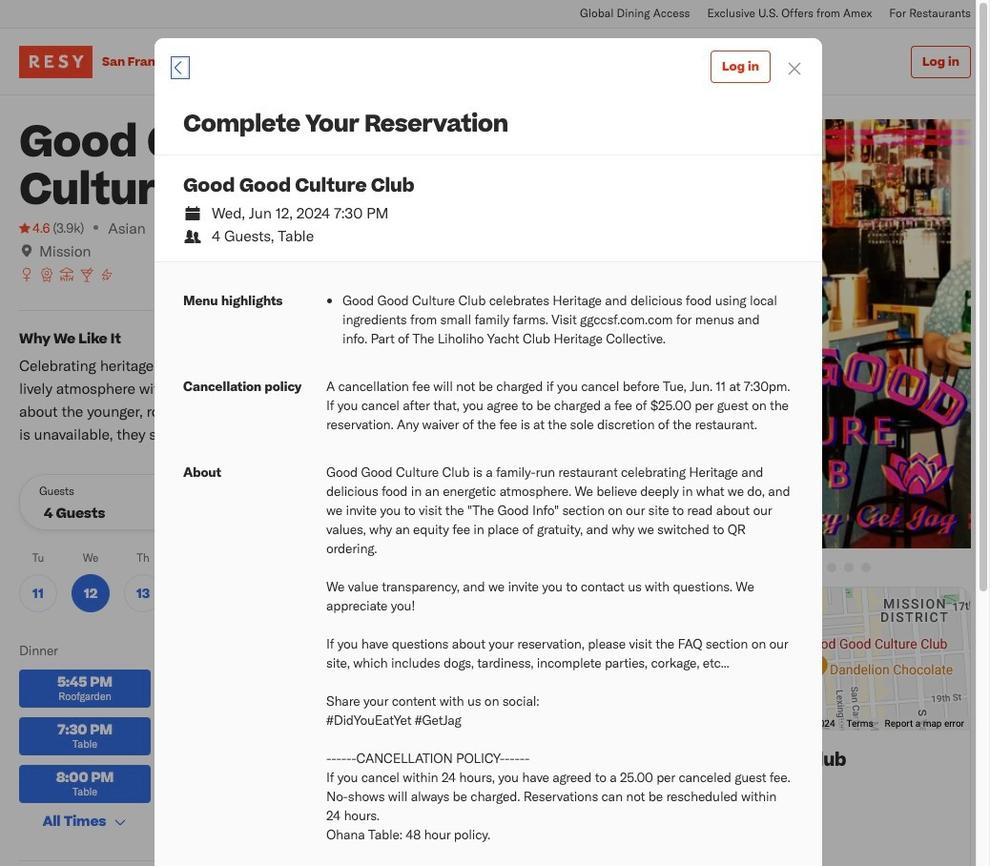 Task type: vqa. For each thing, say whether or not it's contained in the screenshot.
Book with Resy ELEMENT
yes



Task type: describe. For each thing, give the bounding box(es) containing it.
4.6 out of 5 stars image
[[19, 219, 50, 238]]

book with resy element
[[154, 38, 822, 867]]



Task type: locate. For each thing, give the bounding box(es) containing it.
climbing image
[[99, 267, 115, 282]]



